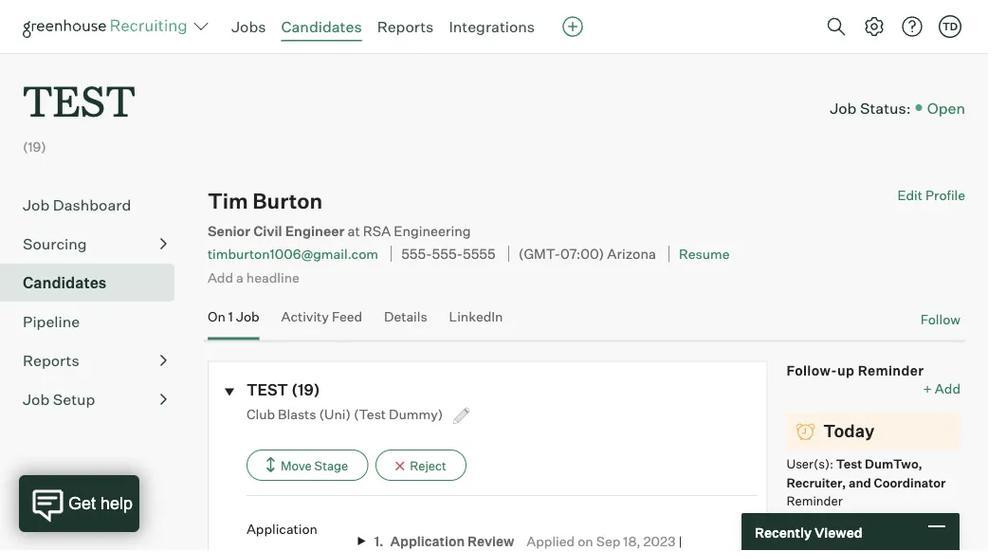 Task type: describe. For each thing, give the bounding box(es) containing it.
2 555- from the left
[[432, 245, 463, 262]]

on
[[208, 308, 226, 325]]

test
[[837, 457, 863, 472]]

0 vertical spatial candidates
[[281, 17, 362, 36]]

td button
[[936, 11, 966, 42]]

1 vertical spatial candidates
[[23, 273, 107, 292]]

18,
[[624, 533, 641, 549]]

555-555-5555
[[401, 245, 496, 262]]

reminder inside "reminder dismissed | undo"
[[787, 494, 843, 509]]

activity feed link
[[281, 308, 363, 336]]

1 horizontal spatial application
[[391, 533, 465, 549]]

reject
[[410, 458, 447, 473]]

job dashboard link
[[23, 194, 167, 217]]

arizona
[[608, 245, 656, 262]]

review
[[468, 533, 515, 549]]

up
[[838, 362, 855, 379]]

(test
[[354, 406, 386, 422]]

timburton1006@gmail.com link
[[208, 246, 379, 262]]

sourcing link
[[23, 233, 167, 255]]

test dumtwo, recruiter, and coordinator
[[787, 457, 946, 490]]

0 vertical spatial (19)
[[23, 139, 46, 155]]

details
[[384, 308, 428, 325]]

application link
[[247, 520, 349, 539]]

(gmt-
[[519, 245, 561, 262]]

configure image
[[863, 15, 886, 38]]

1 555- from the left
[[401, 245, 432, 262]]

sourcing
[[23, 235, 87, 254]]

job setup
[[23, 390, 95, 409]]

recently viewed
[[755, 524, 863, 541]]

1 vertical spatial candidates link
[[23, 272, 167, 294]]

club
[[247, 406, 275, 422]]

stage
[[315, 458, 349, 473]]

move stage
[[281, 458, 349, 473]]

status:
[[860, 98, 912, 117]]

job for job setup
[[23, 390, 50, 409]]

test for test
[[23, 72, 136, 128]]

0 horizontal spatial reports
[[23, 351, 79, 370]]

follow-
[[787, 362, 838, 379]]

follow-up reminder + add
[[787, 362, 961, 397]]

search image
[[825, 15, 848, 38]]

test for test (19)
[[247, 381, 288, 400]]

engineering
[[394, 222, 471, 239]]

civil
[[253, 222, 282, 239]]

dismissed
[[787, 517, 847, 533]]

+ add link
[[924, 380, 961, 398]]

undo link
[[857, 516, 890, 533]]

add inside follow-up reminder + add
[[935, 381, 961, 397]]

burton
[[253, 188, 323, 214]]

headline
[[247, 269, 300, 285]]

0 horizontal spatial add
[[208, 269, 233, 285]]

on
[[578, 533, 594, 549]]

recently
[[755, 524, 812, 541]]

jobs
[[232, 17, 266, 36]]

timburton1006@gmail.com
[[208, 246, 379, 262]]

senior
[[208, 222, 251, 239]]

reminder inside follow-up reminder + add
[[858, 362, 925, 379]]

+
[[924, 381, 932, 397]]

(uni)
[[319, 406, 351, 422]]

undo
[[857, 516, 890, 533]]

integrations link
[[449, 17, 535, 36]]

add a headline
[[208, 269, 300, 285]]

07:00)
[[561, 245, 605, 262]]

open
[[928, 98, 966, 117]]

move stage button
[[247, 450, 368, 481]]

job dashboard
[[23, 196, 131, 215]]

and
[[849, 475, 872, 490]]

club blasts (uni) (test dummy)
[[247, 406, 446, 422]]

resume link
[[679, 246, 730, 262]]

test (19)
[[247, 381, 320, 400]]

feed
[[332, 308, 363, 325]]

activity
[[281, 308, 329, 325]]

tim
[[208, 188, 248, 214]]

clock image
[[797, 423, 815, 441]]

1 horizontal spatial reports link
[[377, 17, 434, 36]]



Task type: vqa. For each thing, say whether or not it's contained in the screenshot.
the add popup button in the left of the page
no



Task type: locate. For each thing, give the bounding box(es) containing it.
move
[[281, 458, 312, 473]]

follow
[[921, 311, 961, 328]]

reminder dismissed | undo
[[787, 494, 890, 533]]

coordinator
[[874, 475, 946, 490]]

on 1 job link
[[208, 308, 260, 336]]

1 vertical spatial (19)
[[291, 381, 320, 400]]

0 horizontal spatial candidates link
[[23, 272, 167, 294]]

job inside job dashboard link
[[23, 196, 50, 215]]

2023
[[644, 533, 676, 549]]

edit
[[898, 187, 923, 204]]

at
[[348, 222, 360, 239]]

greenhouse recruiting image
[[23, 15, 194, 38]]

| inside application 1. application review applied on  sep 18, 2023 |
[[679, 533, 683, 549]]

follow link
[[921, 310, 961, 329]]

candidates link right jobs
[[281, 17, 362, 36]]

job left status: at the top right of the page
[[830, 98, 857, 117]]

blasts
[[278, 406, 316, 422]]

1
[[228, 308, 233, 325]]

candidates right jobs
[[281, 17, 362, 36]]

1.
[[374, 533, 384, 549]]

reminder down recruiter,
[[787, 494, 843, 509]]

1 horizontal spatial |
[[850, 517, 854, 533]]

1 horizontal spatial (19)
[[291, 381, 320, 400]]

a
[[236, 269, 244, 285]]

5555
[[463, 245, 496, 262]]

0 vertical spatial reminder
[[858, 362, 925, 379]]

reports link left integrations link in the top of the page
[[377, 17, 434, 36]]

reports link
[[377, 17, 434, 36], [23, 349, 167, 372]]

| inside "reminder dismissed | undo"
[[850, 517, 854, 533]]

job for job status:
[[830, 98, 857, 117]]

add right +
[[935, 381, 961, 397]]

integrations
[[449, 17, 535, 36]]

0 horizontal spatial (19)
[[23, 139, 46, 155]]

linkedin link
[[449, 308, 503, 336]]

0 vertical spatial test
[[23, 72, 136, 128]]

recruiter,
[[787, 475, 847, 490]]

job inside on 1 job link
[[236, 308, 260, 325]]

0 horizontal spatial reports link
[[23, 349, 167, 372]]

reject button
[[376, 450, 467, 481]]

application
[[247, 521, 318, 538], [391, 533, 465, 549]]

0 horizontal spatial candidates
[[23, 273, 107, 292]]

dumtwo,
[[865, 457, 923, 472]]

reminder
[[858, 362, 925, 379], [787, 494, 843, 509]]

today
[[824, 420, 875, 442]]

viewed
[[815, 524, 863, 541]]

rsa
[[363, 222, 391, 239]]

candidates
[[281, 17, 362, 36], [23, 273, 107, 292]]

1 vertical spatial test
[[247, 381, 288, 400]]

test down greenhouse recruiting image
[[23, 72, 136, 128]]

job up sourcing
[[23, 196, 50, 215]]

activity feed
[[281, 308, 363, 325]]

reports down 'pipeline' on the left of page
[[23, 351, 79, 370]]

| left undo
[[850, 517, 854, 533]]

sep
[[597, 533, 621, 549]]

reminder up +
[[858, 362, 925, 379]]

0 horizontal spatial application
[[247, 521, 318, 538]]

job status:
[[830, 98, 912, 117]]

test
[[23, 72, 136, 128], [247, 381, 288, 400]]

1 horizontal spatial add
[[935, 381, 961, 397]]

(gmt-07:00) arizona
[[519, 245, 656, 262]]

dashboard
[[53, 196, 131, 215]]

1 horizontal spatial candidates
[[281, 17, 362, 36]]

(19)
[[23, 139, 46, 155], [291, 381, 320, 400]]

|
[[850, 517, 854, 533], [679, 533, 683, 549]]

application right 1.
[[391, 533, 465, 549]]

(19) down test link at the top left
[[23, 139, 46, 155]]

td
[[943, 20, 958, 33]]

(19) up blasts
[[291, 381, 320, 400]]

0 vertical spatial add
[[208, 269, 233, 285]]

resume
[[679, 246, 730, 262]]

profile
[[926, 187, 966, 204]]

job left setup
[[23, 390, 50, 409]]

engineer
[[285, 222, 345, 239]]

job for job dashboard
[[23, 196, 50, 215]]

0 horizontal spatial |
[[679, 533, 683, 549]]

tim burton senior civil engineer at rsa engineering
[[208, 188, 471, 239]]

setup
[[53, 390, 95, 409]]

dummy)
[[389, 406, 443, 422]]

| right 2023
[[679, 533, 683, 549]]

candidates link
[[281, 17, 362, 36], [23, 272, 167, 294]]

0 horizontal spatial test
[[23, 72, 136, 128]]

add left a
[[208, 269, 233, 285]]

jobs link
[[232, 17, 266, 36]]

user(s):
[[787, 457, 837, 472]]

reports link down the pipeline 'link'
[[23, 349, 167, 372]]

1 vertical spatial reminder
[[787, 494, 843, 509]]

pipeline link
[[23, 310, 167, 333]]

application down move
[[247, 521, 318, 538]]

candidates down sourcing
[[23, 273, 107, 292]]

job right 1
[[236, 308, 260, 325]]

test up club
[[247, 381, 288, 400]]

1 vertical spatial add
[[935, 381, 961, 397]]

0 horizontal spatial reminder
[[787, 494, 843, 509]]

reports left integrations link in the top of the page
[[377, 17, 434, 36]]

job inside the job setup link
[[23, 390, 50, 409]]

applied
[[527, 533, 575, 549]]

details link
[[384, 308, 428, 336]]

test link
[[23, 53, 136, 132]]

candidates link up the pipeline 'link'
[[23, 272, 167, 294]]

0 vertical spatial candidates link
[[281, 17, 362, 36]]

1 vertical spatial reports link
[[23, 349, 167, 372]]

555-
[[401, 245, 432, 262], [432, 245, 463, 262]]

0 vertical spatial reports
[[377, 17, 434, 36]]

pipeline
[[23, 312, 80, 331]]

1 horizontal spatial reminder
[[858, 362, 925, 379]]

1 vertical spatial reports
[[23, 351, 79, 370]]

job
[[830, 98, 857, 117], [23, 196, 50, 215], [236, 308, 260, 325], [23, 390, 50, 409]]

1 horizontal spatial candidates link
[[281, 17, 362, 36]]

1 horizontal spatial test
[[247, 381, 288, 400]]

linkedin
[[449, 308, 503, 325]]

1 horizontal spatial reports
[[377, 17, 434, 36]]

edit profile
[[898, 187, 966, 204]]

on 1 job
[[208, 308, 260, 325]]

edit profile link
[[898, 187, 966, 204]]

td button
[[939, 15, 962, 38]]

job setup link
[[23, 388, 167, 411]]

application 1. application review applied on  sep 18, 2023 |
[[247, 521, 683, 549]]

0 vertical spatial reports link
[[377, 17, 434, 36]]



